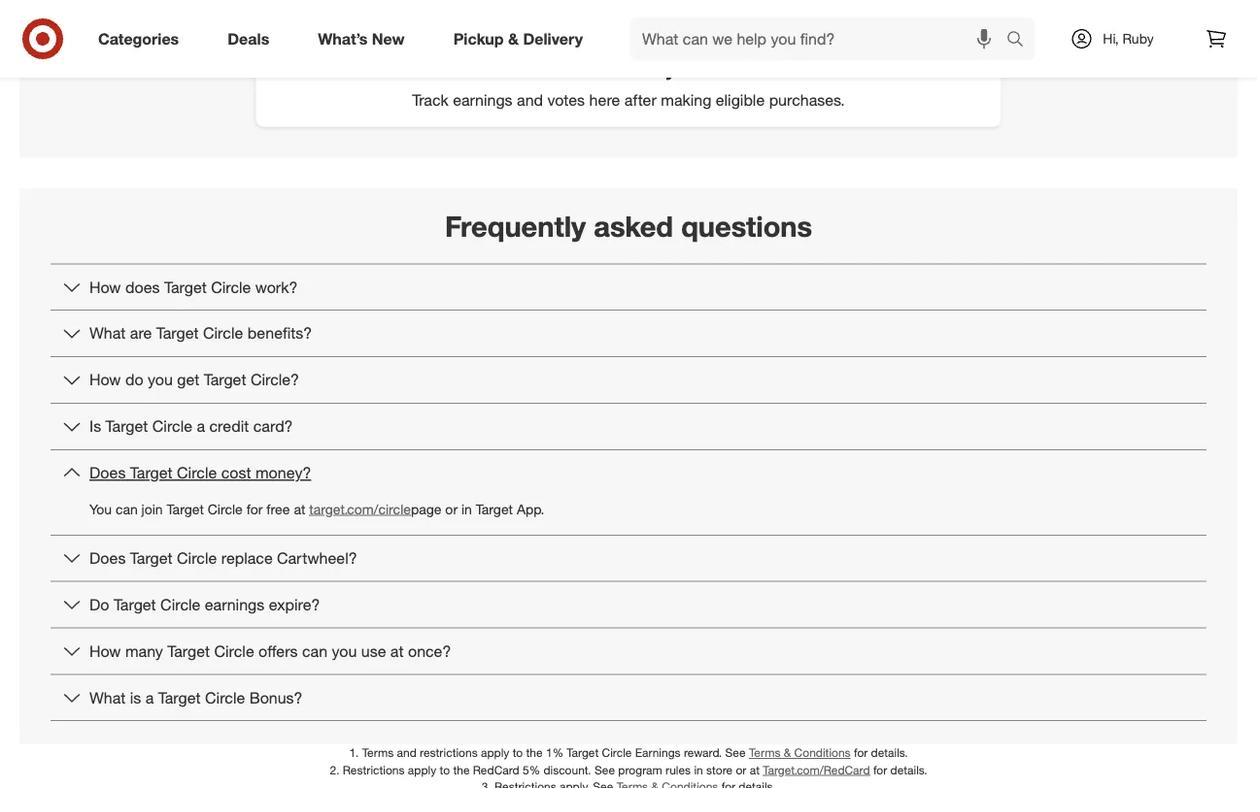 Task type: describe. For each thing, give the bounding box(es) containing it.
reward.
[[684, 746, 722, 761]]

how do you get target circle? button
[[51, 358, 1207, 403]]

how for how do you get target circle?
[[89, 371, 121, 390]]

circle left work?
[[211, 278, 251, 297]]

no activity
[[582, 58, 675, 80]]

purchases.
[[769, 90, 845, 109]]

pickup & delivery
[[453, 29, 583, 48]]

does for does target circle cost money?
[[89, 464, 126, 483]]

1 vertical spatial apply
[[408, 763, 436, 778]]

track
[[412, 90, 449, 109]]

you can join target circle for free at target.com/circle page or in target app.
[[89, 501, 545, 518]]

does target circle replace cartwheel?
[[89, 549, 357, 568]]

program
[[618, 763, 662, 778]]

how does target circle work? button
[[51, 265, 1207, 310]]

what are target circle benefits?
[[89, 324, 312, 343]]

can inside dropdown button
[[302, 642, 328, 661]]

benefits?
[[247, 324, 312, 343]]

pickup
[[453, 29, 504, 48]]

is
[[130, 689, 141, 708]]

does target circle cost money?
[[89, 464, 311, 483]]

0 vertical spatial apply
[[481, 746, 509, 761]]

conditions
[[794, 746, 851, 761]]

making
[[661, 90, 712, 109]]

after
[[625, 90, 657, 109]]

how for how does target circle work?
[[89, 278, 121, 297]]

1 horizontal spatial for
[[854, 746, 868, 761]]

circle down cost
[[208, 501, 243, 518]]

many
[[125, 642, 163, 661]]

new
[[372, 29, 405, 48]]

activity
[[612, 58, 675, 80]]

how many target circle offers can you use at once?
[[89, 642, 451, 661]]

track earnings and votes here after making eligible purchases.
[[412, 90, 845, 109]]

search button
[[998, 17, 1045, 64]]

and for earnings
[[517, 90, 543, 109]]

terms & conditions link
[[749, 746, 851, 761]]

1. terms and restrictions apply to the 1% target circle earnings reward. see terms & conditions for details. 2. restrictions apply to the redcard 5% discount. see program rules in store or at target.com/redcard for details.
[[330, 746, 927, 778]]

free
[[266, 501, 290, 518]]

what is a target circle bonus?
[[89, 689, 303, 708]]

0 vertical spatial for
[[246, 501, 263, 518]]

no
[[582, 58, 607, 80]]

circle inside 1. terms and restrictions apply to the 1% target circle earnings reward. see terms & conditions for details. 2. restrictions apply to the redcard 5% discount. see program rules in store or at target.com/redcard for details.
[[602, 746, 632, 761]]

how for how many target circle offers can you use at once?
[[89, 642, 121, 661]]

1 horizontal spatial earnings
[[453, 90, 513, 109]]

what is a target circle bonus? button
[[51, 676, 1207, 721]]

restrictions
[[420, 746, 478, 761]]

join
[[141, 501, 163, 518]]

2.
[[330, 763, 340, 778]]

store
[[706, 763, 733, 778]]

0 vertical spatial details.
[[871, 746, 908, 761]]

do target circle earnings expire? button
[[51, 583, 1207, 628]]

2 terms from the left
[[749, 746, 781, 761]]

earnings
[[635, 746, 681, 761]]

what's new link
[[301, 17, 429, 60]]

categories link
[[82, 17, 203, 60]]

2 vertical spatial for
[[873, 763, 887, 778]]

does
[[125, 278, 160, 297]]

hi,
[[1103, 30, 1119, 47]]

is target circle a credit card?
[[89, 417, 293, 436]]

offers
[[259, 642, 298, 661]]

0 horizontal spatial see
[[595, 763, 615, 778]]

ruby
[[1123, 30, 1154, 47]]

questions
[[681, 209, 812, 243]]

what's new
[[318, 29, 405, 48]]

do
[[125, 371, 143, 390]]

1%
[[546, 746, 564, 761]]

0 horizontal spatial a
[[146, 689, 154, 708]]

is
[[89, 417, 101, 436]]

redcard
[[473, 763, 520, 778]]

how many target circle offers can you use at once? button
[[51, 629, 1207, 675]]

replace
[[221, 549, 273, 568]]

deals link
[[211, 17, 294, 60]]

0 vertical spatial a
[[197, 417, 205, 436]]

or inside 1. terms and restrictions apply to the 1% target circle earnings reward. see terms & conditions for details. 2. restrictions apply to the redcard 5% discount. see program rules in store or at target.com/redcard for details.
[[736, 763, 747, 778]]

categories
[[98, 29, 179, 48]]

use
[[361, 642, 386, 661]]

what for what is a target circle bonus?
[[89, 689, 126, 708]]

does target circle replace cartwheel? button
[[51, 536, 1207, 582]]

restrictions
[[343, 763, 405, 778]]



Task type: vqa. For each thing, say whether or not it's contained in the screenshot.
Building to the bottom
no



Task type: locate. For each thing, give the bounding box(es) containing it.
1 horizontal spatial or
[[736, 763, 747, 778]]

circle down get
[[152, 417, 192, 436]]

circle up do target circle earnings expire? at left bottom
[[177, 549, 217, 568]]

1 vertical spatial a
[[146, 689, 154, 708]]

1 vertical spatial to
[[440, 763, 450, 778]]

at right 'use'
[[390, 642, 404, 661]]

what are target circle benefits? button
[[51, 311, 1207, 357]]

1 horizontal spatial you
[[332, 642, 357, 661]]

1 vertical spatial can
[[302, 642, 328, 661]]

see
[[725, 746, 746, 761], [595, 763, 615, 778]]

1 vertical spatial you
[[332, 642, 357, 661]]

can right offers
[[302, 642, 328, 661]]

or right store
[[736, 763, 747, 778]]

circle left offers
[[214, 642, 254, 661]]

and inside 1. terms and restrictions apply to the 1% target circle earnings reward. see terms & conditions for details. 2. restrictions apply to the redcard 5% discount. see program rules in store or at target.com/redcard for details.
[[397, 746, 417, 761]]

0 vertical spatial or
[[445, 501, 458, 518]]

& right pickup
[[508, 29, 519, 48]]

how left do on the top of page
[[89, 371, 121, 390]]

target inside 1. terms and restrictions apply to the 1% target circle earnings reward. see terms & conditions for details. 2. restrictions apply to the redcard 5% discount. see program rules in store or at target.com/redcard for details.
[[567, 746, 599, 761]]

frequently
[[445, 209, 586, 243]]

1 horizontal spatial the
[[526, 746, 543, 761]]

circle up how do you get target circle?
[[203, 324, 243, 343]]

1 vertical spatial or
[[736, 763, 747, 778]]

earnings inside dropdown button
[[205, 596, 265, 615]]

circle up many on the bottom left of page
[[160, 596, 200, 615]]

0 horizontal spatial you
[[148, 371, 173, 390]]

see left program
[[595, 763, 615, 778]]

expire?
[[269, 596, 320, 615]]

the down restrictions
[[453, 763, 470, 778]]

circle left cost
[[177, 464, 217, 483]]

1 horizontal spatial terms
[[749, 746, 781, 761]]

terms up restrictions
[[362, 746, 394, 761]]

0 horizontal spatial and
[[397, 746, 417, 761]]

asked
[[594, 209, 673, 243]]

1 vertical spatial &
[[784, 746, 791, 761]]

the up 5%
[[526, 746, 543, 761]]

1 horizontal spatial to
[[513, 746, 523, 761]]

details. right target.com/redcard at right bottom
[[891, 763, 927, 778]]

details.
[[871, 746, 908, 761], [891, 763, 927, 778]]

a
[[197, 417, 205, 436], [146, 689, 154, 708]]

1 horizontal spatial can
[[302, 642, 328, 661]]

discount.
[[544, 763, 591, 778]]

circle up program
[[602, 746, 632, 761]]

target.com/redcard
[[763, 763, 870, 778]]

to down restrictions
[[440, 763, 450, 778]]

0 vertical spatial can
[[116, 501, 138, 518]]

what
[[89, 324, 126, 343], [89, 689, 126, 708]]

see up store
[[725, 746, 746, 761]]

circle?
[[251, 371, 299, 390]]

bonus?
[[249, 689, 303, 708]]

does up you
[[89, 464, 126, 483]]

0 vertical spatial and
[[517, 90, 543, 109]]

1.
[[349, 746, 359, 761]]

credit
[[209, 417, 249, 436]]

1 vertical spatial and
[[397, 746, 417, 761]]

once?
[[408, 642, 451, 661]]

what left are
[[89, 324, 126, 343]]

at inside dropdown button
[[390, 642, 404, 661]]

votes
[[548, 90, 585, 109]]

1 horizontal spatial &
[[784, 746, 791, 761]]

1 does from the top
[[89, 464, 126, 483]]

and
[[517, 90, 543, 109], [397, 746, 417, 761]]

to up 5%
[[513, 746, 523, 761]]

are
[[130, 324, 152, 343]]

does for does target circle replace cartwheel?
[[89, 549, 126, 568]]

in down reward.
[[694, 763, 703, 778]]

in inside 1. terms and restrictions apply to the 1% target circle earnings reward. see terms & conditions for details. 2. restrictions apply to the redcard 5% discount. see program rules in store or at target.com/redcard for details.
[[694, 763, 703, 778]]

page
[[411, 501, 442, 518]]

how does target circle work?
[[89, 278, 298, 297]]

5%
[[523, 763, 540, 778]]

does target circle cost money? button
[[51, 451, 1207, 496]]

how
[[89, 278, 121, 297], [89, 371, 121, 390], [89, 642, 121, 661]]

1 vertical spatial at
[[390, 642, 404, 661]]

at inside 1. terms and restrictions apply to the 1% target circle earnings reward. see terms & conditions for details. 2. restrictions apply to the redcard 5% discount. see program rules in store or at target.com/redcard for details.
[[750, 763, 760, 778]]

can left join
[[116, 501, 138, 518]]

circle left bonus?
[[205, 689, 245, 708]]

0 vertical spatial what
[[89, 324, 126, 343]]

what for what are target circle benefits?
[[89, 324, 126, 343]]

what left is
[[89, 689, 126, 708]]

you right do on the top of page
[[148, 371, 173, 390]]

for
[[246, 501, 263, 518], [854, 746, 868, 761], [873, 763, 887, 778]]

app.
[[517, 501, 545, 518]]

2 does from the top
[[89, 549, 126, 568]]

1 horizontal spatial in
[[694, 763, 703, 778]]

0 vertical spatial to
[[513, 746, 523, 761]]

frequently asked questions
[[445, 209, 812, 243]]

1 horizontal spatial at
[[390, 642, 404, 661]]

in right page
[[461, 501, 472, 518]]

do target circle earnings expire?
[[89, 596, 320, 615]]

is target circle a credit card? button
[[51, 404, 1207, 450]]

get
[[177, 371, 199, 390]]

2 horizontal spatial for
[[873, 763, 887, 778]]

1 vertical spatial details.
[[891, 763, 927, 778]]

you
[[89, 501, 112, 518]]

card?
[[253, 417, 293, 436]]

circle
[[211, 278, 251, 297], [203, 324, 243, 343], [152, 417, 192, 436], [177, 464, 217, 483], [208, 501, 243, 518], [177, 549, 217, 568], [160, 596, 200, 615], [214, 642, 254, 661], [205, 689, 245, 708], [602, 746, 632, 761]]

how do you get target circle?
[[89, 371, 299, 390]]

0 horizontal spatial &
[[508, 29, 519, 48]]

do
[[89, 596, 109, 615]]

hi, ruby
[[1103, 30, 1154, 47]]

does up do
[[89, 549, 126, 568]]

target
[[164, 278, 207, 297], [156, 324, 199, 343], [204, 371, 246, 390], [106, 417, 148, 436], [130, 464, 173, 483], [167, 501, 204, 518], [476, 501, 513, 518], [130, 549, 173, 568], [114, 596, 156, 615], [167, 642, 210, 661], [158, 689, 201, 708], [567, 746, 599, 761]]

0 horizontal spatial at
[[294, 501, 305, 518]]

0 vertical spatial at
[[294, 501, 305, 518]]

and left votes
[[517, 90, 543, 109]]

a right is
[[146, 689, 154, 708]]

0 vertical spatial in
[[461, 501, 472, 518]]

0 vertical spatial the
[[526, 746, 543, 761]]

What can we help you find? suggestions appear below search field
[[631, 17, 1012, 60]]

apply up redcard
[[481, 746, 509, 761]]

terms up target.com/redcard at right bottom
[[749, 746, 781, 761]]

0 horizontal spatial in
[[461, 501, 472, 518]]

eligible
[[716, 90, 765, 109]]

0 horizontal spatial terms
[[362, 746, 394, 761]]

how left does
[[89, 278, 121, 297]]

target.com/circle link
[[309, 501, 411, 518]]

for right target.com/redcard link
[[873, 763, 887, 778]]

for left free
[[246, 501, 263, 518]]

terms
[[362, 746, 394, 761], [749, 746, 781, 761]]

0 horizontal spatial the
[[453, 763, 470, 778]]

1 vertical spatial earnings
[[205, 596, 265, 615]]

cost
[[221, 464, 251, 483]]

or right page
[[445, 501, 458, 518]]

1 horizontal spatial see
[[725, 746, 746, 761]]

2 horizontal spatial at
[[750, 763, 760, 778]]

deals
[[228, 29, 269, 48]]

2 vertical spatial how
[[89, 642, 121, 661]]

and up restrictions
[[397, 746, 417, 761]]

a left credit
[[197, 417, 205, 436]]

to
[[513, 746, 523, 761], [440, 763, 450, 778]]

at right store
[[750, 763, 760, 778]]

1 how from the top
[[89, 278, 121, 297]]

how left many on the bottom left of page
[[89, 642, 121, 661]]

or
[[445, 501, 458, 518], [736, 763, 747, 778]]

& up target.com/redcard at right bottom
[[784, 746, 791, 761]]

earnings right the track on the top of the page
[[453, 90, 513, 109]]

does
[[89, 464, 126, 483], [89, 549, 126, 568]]

1 horizontal spatial apply
[[481, 746, 509, 761]]

1 terms from the left
[[362, 746, 394, 761]]

1 vertical spatial does
[[89, 549, 126, 568]]

3 how from the top
[[89, 642, 121, 661]]

search
[[998, 31, 1045, 50]]

1 vertical spatial in
[[694, 763, 703, 778]]

0 horizontal spatial earnings
[[205, 596, 265, 615]]

0 horizontal spatial can
[[116, 501, 138, 518]]

you inside the how do you get target circle? dropdown button
[[148, 371, 173, 390]]

target.com/redcard link
[[763, 763, 870, 778]]

2 how from the top
[[89, 371, 121, 390]]

cartwheel?
[[277, 549, 357, 568]]

0 horizontal spatial apply
[[408, 763, 436, 778]]

work?
[[255, 278, 298, 297]]

money?
[[256, 464, 311, 483]]

0 horizontal spatial or
[[445, 501, 458, 518]]

in
[[461, 501, 472, 518], [694, 763, 703, 778]]

0 vertical spatial how
[[89, 278, 121, 297]]

details. right "conditions"
[[871, 746, 908, 761]]

0 horizontal spatial for
[[246, 501, 263, 518]]

1 vertical spatial for
[[854, 746, 868, 761]]

2 vertical spatial at
[[750, 763, 760, 778]]

1 vertical spatial what
[[89, 689, 126, 708]]

1 vertical spatial see
[[595, 763, 615, 778]]

1 horizontal spatial a
[[197, 417, 205, 436]]

at right free
[[294, 501, 305, 518]]

1 vertical spatial the
[[453, 763, 470, 778]]

pickup & delivery link
[[437, 17, 607, 60]]

you inside the "how many target circle offers can you use at once?" dropdown button
[[332, 642, 357, 661]]

earnings down "does target circle replace cartwheel?"
[[205, 596, 265, 615]]

1 vertical spatial how
[[89, 371, 121, 390]]

the
[[526, 746, 543, 761], [453, 763, 470, 778]]

0 vertical spatial &
[[508, 29, 519, 48]]

2 what from the top
[[89, 689, 126, 708]]

0 horizontal spatial to
[[440, 763, 450, 778]]

rules
[[666, 763, 691, 778]]

apply
[[481, 746, 509, 761], [408, 763, 436, 778]]

apply down restrictions
[[408, 763, 436, 778]]

for right "conditions"
[[854, 746, 868, 761]]

target.com/circle
[[309, 501, 411, 518]]

0 vertical spatial earnings
[[453, 90, 513, 109]]

0 vertical spatial see
[[725, 746, 746, 761]]

0 vertical spatial you
[[148, 371, 173, 390]]

delivery
[[523, 29, 583, 48]]

what's
[[318, 29, 368, 48]]

0 vertical spatial does
[[89, 464, 126, 483]]

here
[[589, 90, 620, 109]]

& inside 1. terms and restrictions apply to the 1% target circle earnings reward. see terms & conditions for details. 2. restrictions apply to the redcard 5% discount. see program rules in store or at target.com/redcard for details.
[[784, 746, 791, 761]]

you left 'use'
[[332, 642, 357, 661]]

and for terms
[[397, 746, 417, 761]]

1 what from the top
[[89, 324, 126, 343]]

1 horizontal spatial and
[[517, 90, 543, 109]]



